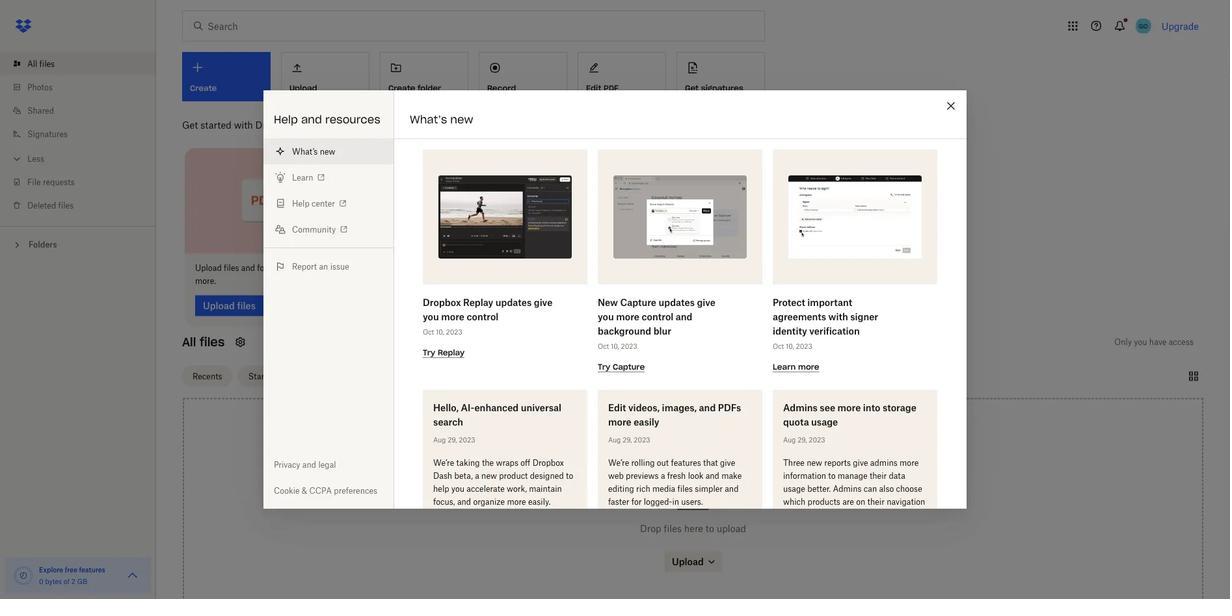 Task type: vqa. For each thing, say whether or not it's contained in the screenshot.


Task type: describe. For each thing, give the bounding box(es) containing it.
starred button
[[238, 366, 287, 387]]

1 horizontal spatial what's new
[[410, 113, 473, 126]]

capture for new
[[620, 297, 656, 308]]

explore
[[39, 566, 63, 574]]

work,
[[507, 484, 527, 494]]

admins inside three new reports give admins more information to manage their data usage better. admins can also choose which products are on their navigation menu.
[[833, 484, 862, 494]]

admins see more into storage quota usage
[[783, 402, 917, 428]]

for
[[632, 497, 642, 507]]

cookie & ccpa preferences
[[274, 486, 377, 496]]

learn for learn more
[[773, 362, 796, 372]]

2023 up taking
[[459, 436, 475, 444]]

try capture
[[598, 362, 645, 372]]

of
[[64, 578, 70, 586]]

folder
[[418, 83, 441, 93]]

new inside we're taking the wraps off dropbox dash beta, a new product designed to help you accelerate work, maintain focus, and organize more easily.
[[481, 471, 497, 481]]

more inside new capture updates give you more control and background blur oct 10, 2023
[[616, 311, 640, 322]]

signatures link
[[10, 122, 156, 146]]

less image
[[10, 153, 23, 166]]

edit for edit pdf
[[586, 83, 601, 93]]

rolling
[[631, 458, 655, 468]]

and up what's new button at the top left of page
[[301, 113, 322, 126]]

aug for hello, ai-enhanced universal search
[[433, 436, 446, 444]]

upgrade link
[[1162, 20, 1199, 32]]

new
[[598, 297, 618, 308]]

synced.
[[425, 277, 453, 286]]

install on desktop to work on files offline and stay synced.
[[407, 264, 573, 286]]

2
[[71, 578, 75, 586]]

into
[[863, 402, 881, 413]]

that
[[703, 458, 718, 468]]

new inside button
[[320, 147, 335, 156]]

signatures
[[701, 83, 743, 93]]

29, for admins see more into storage quota usage
[[798, 436, 807, 444]]

recents
[[193, 372, 222, 382]]

dropbox capture permissions ui image
[[614, 176, 747, 259]]

all files list item
[[0, 52, 156, 75]]

learn more link
[[773, 361, 819, 373]]

out
[[657, 458, 669, 468]]

faster
[[608, 497, 629, 507]]

10, inside new capture updates give you more control and background blur oct 10, 2023
[[611, 343, 619, 351]]

dropbox replay screen shows basic and advanced capabilities of the tool image
[[438, 176, 572, 259]]

beta,
[[454, 471, 473, 481]]

folders
[[257, 264, 282, 273]]

desktop
[[444, 264, 473, 273]]

center
[[312, 199, 335, 209]]

cookie
[[274, 486, 300, 496]]

see
[[820, 402, 835, 413]]

accelerate
[[467, 484, 505, 494]]

files left here in the bottom of the page
[[664, 524, 682, 535]]

quota usage element
[[13, 566, 34, 587]]

list containing all files
[[0, 44, 156, 226]]

share,
[[312, 264, 334, 273]]

identity
[[773, 326, 807, 337]]

and down make
[[725, 484, 739, 494]]

photos link
[[10, 75, 156, 99]]

upload
[[717, 524, 746, 535]]

you inside dropbox replay updates give you more control oct 10, 2023
[[423, 311, 439, 322]]

the
[[482, 458, 494, 468]]

free
[[65, 566, 77, 574]]

new inside three new reports give admins more information to manage their data usage better. admins can also choose which products are on their navigation menu.
[[807, 458, 822, 468]]

help and resources dialog
[[263, 90, 967, 558]]

0 vertical spatial their
[[870, 471, 887, 481]]

files up recents button
[[200, 335, 225, 350]]

2023 inside dropbox replay updates give you more control oct 10, 2023
[[446, 328, 462, 336]]

try for 10,
[[423, 348, 435, 358]]

blur
[[654, 326, 672, 337]]

privacy and legal
[[274, 460, 336, 470]]

admins inside admins see more into storage quota usage
[[783, 402, 818, 413]]

you left have
[[1134, 338, 1147, 347]]

to inside we're taking the wraps off dropbox dash beta, a new product designed to help you accelerate work, maintain focus, and organize more easily.
[[566, 471, 573, 481]]

more inside dropbox replay updates give you more control oct 10, 2023
[[441, 311, 465, 322]]

report an issue link
[[263, 254, 394, 280]]

a for enhanced
[[475, 471, 479, 481]]

try capture link
[[598, 361, 645, 373]]

hello, ai-enhanced universal search
[[433, 402, 561, 428]]

users.
[[681, 497, 703, 507]]

files inside upload files and folders to edit, share, sign, and more.
[[224, 264, 239, 273]]

community
[[292, 225, 336, 235]]

admins
[[870, 458, 898, 468]]

drop files here to upload
[[640, 524, 746, 535]]

make
[[722, 471, 742, 481]]

ccpa
[[309, 486, 332, 496]]

offline
[[534, 264, 557, 273]]

dropbox inside dropbox replay updates give you more control oct 10, 2023
[[423, 297, 461, 308]]

and inside share files with anyone and control edit or view access.
[[708, 264, 722, 273]]

aug 29, 2023 for hello, ai-enhanced universal search
[[433, 436, 475, 444]]

aug for admins see more into storage quota usage
[[783, 436, 796, 444]]

videos,
[[628, 402, 660, 413]]

products
[[808, 497, 840, 507]]

get for get signatures
[[685, 83, 699, 93]]

to inside three new reports give admins more information to manage their data usage better. admins can also choose which products are on their navigation menu.
[[828, 471, 836, 481]]

capture for try
[[613, 362, 645, 372]]

files inside share files with anyone and control edit or view access.
[[643, 264, 659, 273]]

file requests
[[27, 177, 75, 187]]

editing
[[608, 484, 634, 494]]

10, for identity
[[786, 343, 794, 351]]

more inside we're taking the wraps off dropbox dash beta, a new product designed to help you accelerate work, maintain focus, and organize more easily.
[[507, 497, 526, 507]]

we're for edit videos, images, and pdfs more easily
[[608, 458, 629, 468]]

to inside upload files and folders to edit, share, sign, and more.
[[285, 264, 292, 273]]

the second step of dropbox sign, where a user can add signers and enable eid image
[[789, 176, 922, 259]]

simpler
[[695, 484, 723, 494]]

dropbox image
[[10, 13, 36, 39]]

give for new
[[853, 458, 868, 468]]

what's new button
[[263, 139, 394, 165]]

all files link
[[10, 52, 156, 75]]

previews
[[626, 471, 659, 481]]

privacy
[[274, 460, 300, 470]]

all files inside list item
[[27, 59, 55, 69]]

dropbox replay updates give you more control oct 10, 2023
[[423, 297, 553, 336]]

help center link
[[263, 191, 394, 217]]

preferences
[[334, 486, 377, 496]]

dash
[[433, 471, 452, 481]]

important
[[808, 297, 852, 308]]

pdf
[[604, 83, 619, 93]]

and inside new capture updates give you more control and background blur oct 10, 2023
[[676, 311, 693, 322]]

web
[[608, 471, 624, 481]]

try replay link
[[423, 347, 465, 358]]

protect
[[773, 297, 805, 308]]

access.
[[619, 277, 646, 286]]

and right sign,
[[356, 264, 370, 273]]

issue
[[330, 262, 349, 272]]

cookie & ccpa preferences button
[[263, 478, 394, 504]]

all inside list item
[[27, 59, 37, 69]]

1 horizontal spatial all files
[[182, 335, 225, 350]]

and inside the edit videos, images, and pdfs more easily
[[699, 402, 716, 413]]

to right here in the bottom of the page
[[706, 524, 714, 535]]

information
[[783, 471, 826, 481]]

have
[[1149, 338, 1167, 347]]

replay for dropbox
[[463, 297, 493, 308]]

ai-
[[461, 402, 475, 413]]

control for new capture updates give you more control and background blur
[[642, 311, 674, 322]]

or
[[768, 264, 775, 273]]

better.
[[808, 484, 831, 494]]

a for images,
[[661, 471, 665, 481]]

more.
[[195, 277, 216, 286]]

and inside install on desktop to work on files offline and stay synced.
[[559, 264, 573, 273]]

record button
[[479, 52, 567, 101]]

more down identity
[[798, 362, 819, 372]]

and left folders at the left of the page
[[241, 264, 255, 273]]

control inside share files with anyone and control edit or view access.
[[724, 264, 750, 273]]

0 horizontal spatial dropbox
[[255, 119, 292, 130]]

only
[[1115, 338, 1132, 347]]

help and resources
[[274, 113, 380, 126]]



Task type: locate. For each thing, give the bounding box(es) containing it.
edit left the pdf
[[586, 83, 601, 93]]

10, inside dropbox replay updates give you more control oct 10, 2023
[[436, 328, 444, 336]]

1 vertical spatial learn
[[773, 362, 796, 372]]

recents button
[[182, 366, 233, 387]]

2 aug from the left
[[608, 436, 621, 444]]

1 horizontal spatial on
[[505, 264, 514, 273]]

edit left videos,
[[608, 402, 626, 413]]

what's new inside button
[[292, 147, 335, 156]]

dropbox up designed
[[533, 458, 564, 468]]

1 horizontal spatial we're
[[608, 458, 629, 468]]

dropbox right started
[[255, 119, 292, 130]]

started
[[200, 119, 232, 130]]

updates inside new capture updates give you more control and background blur oct 10, 2023
[[659, 297, 695, 308]]

files right share
[[643, 264, 659, 273]]

1 vertical spatial help
[[292, 199, 310, 209]]

give up make
[[720, 458, 735, 468]]

files right deleted
[[58, 201, 74, 210]]

2 horizontal spatial control
[[724, 264, 750, 273]]

we're inside we're taking the wraps off dropbox dash beta, a new product designed to help you accelerate work, maintain focus, and organize more easily.
[[433, 458, 454, 468]]

1 horizontal spatial 10,
[[611, 343, 619, 351]]

1 horizontal spatial get
[[685, 83, 699, 93]]

we're inside we're rolling out features that give web previews a fresh look and make editing rich media files simpler and faster for logged-in users.
[[608, 458, 629, 468]]

usage up which
[[783, 484, 805, 494]]

with left anyone
[[661, 264, 677, 273]]

give inside new capture updates give you more control and background blur oct 10, 2023
[[697, 297, 716, 308]]

verification
[[809, 326, 860, 337]]

1 horizontal spatial try
[[598, 362, 610, 372]]

give inside three new reports give admins more information to manage their data usage better. admins can also choose which products are on their navigation menu.
[[853, 458, 868, 468]]

0 horizontal spatial a
[[475, 471, 479, 481]]

2023 inside new capture updates give you more control and background blur oct 10, 2023
[[621, 343, 637, 351]]

privacy and legal link
[[263, 452, 394, 478]]

2 horizontal spatial on
[[856, 497, 865, 507]]

new capture updates give you more control and background blur oct 10, 2023
[[598, 297, 716, 351]]

29, up rolling
[[623, 436, 632, 444]]

file requests link
[[10, 170, 156, 194]]

1 vertical spatial usage
[[783, 484, 805, 494]]

aug 29, 2023 for admins see more into storage quota usage
[[783, 436, 825, 444]]

what's new down folder
[[410, 113, 473, 126]]

a right the beta,
[[475, 471, 479, 481]]

help center
[[292, 199, 335, 209]]

more left easily
[[608, 417, 632, 428]]

dropbox down the synced.
[[423, 297, 461, 308]]

0 vertical spatial what's new
[[410, 113, 473, 126]]

files inside install on desktop to work on files offline and stay synced.
[[516, 264, 532, 273]]

aug 29, 2023
[[433, 436, 475, 444], [608, 436, 650, 444], [783, 436, 825, 444]]

get
[[685, 83, 699, 93], [182, 119, 198, 130]]

and left legal
[[302, 460, 316, 470]]

2 we're from the left
[[608, 458, 629, 468]]

aug up web on the bottom
[[608, 436, 621, 444]]

and down share files with anyone and control edit or view access.
[[676, 311, 693, 322]]

upload files and folders to edit, share, sign, and more.
[[195, 264, 370, 286]]

29, down the search
[[448, 436, 457, 444]]

1 horizontal spatial edit
[[608, 402, 626, 413]]

media
[[653, 484, 675, 494]]

we're up dash
[[433, 458, 454, 468]]

get started with dropbox
[[182, 119, 292, 130]]

1 horizontal spatial a
[[661, 471, 665, 481]]

designed
[[530, 471, 564, 481]]

0 horizontal spatial updates
[[496, 297, 532, 308]]

1 horizontal spatial usage
[[811, 417, 838, 428]]

in
[[672, 497, 679, 507]]

1 horizontal spatial learn
[[773, 362, 796, 372]]

files right 'upload'
[[224, 264, 239, 273]]

0 vertical spatial try
[[423, 348, 435, 358]]

2023 up the try replay link
[[446, 328, 462, 336]]

and right focus, at left bottom
[[457, 497, 471, 507]]

aug 29, 2023 for edit videos, images, and pdfs more easily
[[608, 436, 650, 444]]

resources
[[325, 113, 380, 126]]

try up hello,
[[423, 348, 435, 358]]

all files up recents
[[182, 335, 225, 350]]

10,
[[436, 328, 444, 336], [611, 343, 619, 351], [786, 343, 794, 351]]

10, down identity
[[786, 343, 794, 351]]

files up photos in the top left of the page
[[39, 59, 55, 69]]

1 vertical spatial try
[[598, 362, 610, 372]]

29, for hello, ai-enhanced universal search
[[448, 436, 457, 444]]

oct
[[423, 328, 434, 336], [598, 343, 609, 351], [773, 343, 784, 351]]

0 horizontal spatial learn
[[292, 173, 313, 182]]

learn link
[[263, 165, 394, 191]]

1 horizontal spatial with
[[661, 264, 677, 273]]

signatures
[[27, 129, 68, 139]]

replay down install on desktop to work on files offline and stay synced.
[[463, 297, 493, 308]]

updates inside dropbox replay updates give you more control oct 10, 2023
[[496, 297, 532, 308]]

1 vertical spatial capture
[[613, 362, 645, 372]]

photos
[[27, 82, 53, 92]]

legal
[[318, 460, 336, 470]]

features inside we're rolling out features that give web previews a fresh look and make editing rich media files simpler and faster for logged-in users.
[[671, 458, 701, 468]]

we're up web on the bottom
[[608, 458, 629, 468]]

2 vertical spatial dropbox
[[533, 458, 564, 468]]

0 horizontal spatial we're
[[433, 458, 454, 468]]

off
[[521, 458, 531, 468]]

signer
[[850, 311, 878, 322]]

updates down install on desktop to work on files offline and stay synced.
[[496, 297, 532, 308]]

more inside the edit videos, images, and pdfs more easily
[[608, 417, 632, 428]]

control for dropbox replay updates give you more control
[[467, 311, 499, 322]]

oct inside dropbox replay updates give you more control oct 10, 2023
[[423, 328, 434, 336]]

0 horizontal spatial what's
[[292, 147, 318, 156]]

you down new
[[598, 311, 614, 322]]

1 horizontal spatial aug
[[608, 436, 621, 444]]

menu.
[[783, 510, 806, 520]]

1 horizontal spatial what's
[[410, 113, 447, 126]]

0 vertical spatial learn
[[292, 173, 313, 182]]

2 updates from the left
[[659, 297, 695, 308]]

give down share files with anyone and control edit or view access.
[[697, 297, 716, 308]]

on right are
[[856, 497, 865, 507]]

and down that
[[706, 471, 720, 481]]

1 horizontal spatial 29,
[[623, 436, 632, 444]]

edit pdf button
[[578, 52, 666, 101]]

0 vertical spatial dropbox
[[255, 119, 292, 130]]

what's new up learn 'link'
[[292, 147, 335, 156]]

with inside protect important agreements with signer identity verification oct 10, 2023
[[829, 311, 848, 322]]

0 horizontal spatial control
[[467, 311, 499, 322]]

3 aug from the left
[[783, 436, 796, 444]]

29, down quota
[[798, 436, 807, 444]]

data
[[889, 471, 906, 481]]

2 a from the left
[[661, 471, 665, 481]]

rich
[[636, 484, 650, 494]]

0 horizontal spatial admins
[[783, 402, 818, 413]]

get signatures button
[[677, 52, 765, 101]]

oct up the try replay link
[[423, 328, 434, 336]]

1 aug 29, 2023 from the left
[[433, 436, 475, 444]]

help for help and resources
[[274, 113, 298, 126]]

oct inside protect important agreements with signer identity verification oct 10, 2023
[[773, 343, 784, 351]]

with for files
[[661, 264, 677, 273]]

oct for protect important agreements with signer identity verification
[[773, 343, 784, 351]]

1 vertical spatial all
[[182, 335, 196, 350]]

on up the synced.
[[432, 264, 441, 273]]

replay down dropbox replay updates give you more control oct 10, 2023
[[438, 348, 465, 358]]

updates for capture
[[659, 297, 695, 308]]

0 vertical spatial features
[[671, 458, 701, 468]]

oct for dropbox replay updates give you more control
[[423, 328, 434, 336]]

help for help center
[[292, 199, 310, 209]]

new up the information
[[807, 458, 822, 468]]

0 vertical spatial all
[[27, 59, 37, 69]]

learn down identity
[[773, 362, 796, 372]]

with up the verification
[[829, 311, 848, 322]]

dropbox inside we're taking the wraps off dropbox dash beta, a new product designed to help you accelerate work, maintain focus, and organize more easily.
[[533, 458, 564, 468]]

more inside three new reports give admins more information to manage their data usage better. admins can also choose which products are on their navigation menu.
[[900, 458, 919, 468]]

you down the synced.
[[423, 311, 439, 322]]

1 aug from the left
[[433, 436, 446, 444]]

0
[[39, 578, 43, 586]]

their down can
[[868, 497, 885, 507]]

1 horizontal spatial all
[[182, 335, 196, 350]]

0 horizontal spatial try
[[423, 348, 435, 358]]

edit videos, images, and pdfs more easily
[[608, 402, 741, 428]]

to down "reports"
[[828, 471, 836, 481]]

on right work
[[505, 264, 514, 273]]

aug down the search
[[433, 436, 446, 444]]

capture inside new capture updates give you more control and background blur oct 10, 2023
[[620, 297, 656, 308]]

control down install on desktop to work on files offline and stay synced.
[[467, 311, 499, 322]]

and left pdfs
[[699, 402, 716, 413]]

you down the beta,
[[451, 484, 465, 494]]

what's inside button
[[292, 147, 318, 156]]

explore free features 0 bytes of 2 gb
[[39, 566, 105, 586]]

10, inside protect important agreements with signer identity verification oct 10, 2023
[[786, 343, 794, 351]]

10, down background
[[611, 343, 619, 351]]

create folder button
[[380, 52, 468, 101]]

features
[[671, 458, 701, 468], [79, 566, 105, 574]]

fresh
[[667, 471, 686, 481]]

are
[[843, 497, 854, 507]]

admins up quota
[[783, 402, 818, 413]]

0 vertical spatial help
[[274, 113, 298, 126]]

files inside list item
[[39, 59, 55, 69]]

focus,
[[433, 497, 455, 507]]

control inside new capture updates give you more control and background blur oct 10, 2023
[[642, 311, 674, 322]]

folders
[[29, 240, 57, 250]]

files up users.
[[678, 484, 693, 494]]

0 vertical spatial all files
[[27, 59, 55, 69]]

usage down see
[[811, 417, 838, 428]]

1 horizontal spatial dropbox
[[423, 297, 461, 308]]

aug down quota
[[783, 436, 796, 444]]

a inside we're taking the wraps off dropbox dash beta, a new product designed to help you accelerate work, maintain focus, and organize more easily.
[[475, 471, 479, 481]]

you inside we're taking the wraps off dropbox dash beta, a new product designed to help you accelerate work, maintain focus, and organize more easily.
[[451, 484, 465, 494]]

0 vertical spatial with
[[234, 119, 253, 130]]

0 horizontal spatial oct
[[423, 328, 434, 336]]

their down admins
[[870, 471, 887, 481]]

share files with anyone and control edit or view access.
[[619, 264, 795, 286]]

1 vertical spatial edit
[[608, 402, 626, 413]]

get inside button
[[685, 83, 699, 93]]

learn for learn
[[292, 173, 313, 182]]

29,
[[448, 436, 457, 444], [623, 436, 632, 444], [798, 436, 807, 444]]

edit for edit videos, images, and pdfs more easily
[[608, 402, 626, 413]]

with inside share files with anyone and control edit or view access.
[[661, 264, 677, 273]]

on inside three new reports give admins more information to manage their data usage better. admins can also choose which products are on their navigation menu.
[[856, 497, 865, 507]]

1 vertical spatial replay
[[438, 348, 465, 358]]

1 vertical spatial their
[[868, 497, 885, 507]]

0 horizontal spatial aug
[[433, 436, 446, 444]]

1 horizontal spatial updates
[[659, 297, 695, 308]]

oct down identity
[[773, 343, 784, 351]]

1 horizontal spatial oct
[[598, 343, 609, 351]]

look
[[688, 471, 704, 481]]

oct down background
[[598, 343, 609, 351]]

less
[[27, 154, 44, 164]]

what's
[[410, 113, 447, 126], [292, 147, 318, 156]]

deleted
[[27, 201, 56, 210]]

capture down access.
[[620, 297, 656, 308]]

get left started
[[182, 119, 198, 130]]

2023 inside protect important agreements with signer identity verification oct 10, 2023
[[796, 343, 812, 351]]

0 vertical spatial capture
[[620, 297, 656, 308]]

1 horizontal spatial features
[[671, 458, 701, 468]]

more down work, in the bottom of the page
[[507, 497, 526, 507]]

2 horizontal spatial aug 29, 2023
[[783, 436, 825, 444]]

shared
[[27, 106, 54, 115]]

requests
[[43, 177, 75, 187]]

usage inside three new reports give admins more information to manage their data usage better. admins can also choose which products are on their navigation menu.
[[783, 484, 805, 494]]

control inside dropbox replay updates give you more control oct 10, 2023
[[467, 311, 499, 322]]

2 horizontal spatial with
[[829, 311, 848, 322]]

files inside we're rolling out features that give web previews a fresh look and make editing rich media files simpler and faster for logged-in users.
[[678, 484, 693, 494]]

sign,
[[336, 264, 354, 273]]

0 vertical spatial what's
[[410, 113, 447, 126]]

1 29, from the left
[[448, 436, 457, 444]]

1 vertical spatial all files
[[182, 335, 225, 350]]

drop
[[640, 524, 661, 535]]

0 horizontal spatial on
[[432, 264, 441, 273]]

all files up photos in the top left of the page
[[27, 59, 55, 69]]

easily
[[634, 417, 659, 428]]

with right started
[[234, 119, 253, 130]]

navigation
[[887, 497, 925, 507]]

and inside we're taking the wraps off dropbox dash beta, a new product designed to help you accelerate work, maintain focus, and organize more easily.
[[457, 497, 471, 507]]

0 horizontal spatial all files
[[27, 59, 55, 69]]

you inside new capture updates give you more control and background blur oct 10, 2023
[[598, 311, 614, 322]]

give inside dropbox replay updates give you more control oct 10, 2023
[[534, 297, 553, 308]]

1 vertical spatial what's new
[[292, 147, 335, 156]]

0 vertical spatial admins
[[783, 402, 818, 413]]

create
[[388, 83, 415, 93]]

features inside explore free features 0 bytes of 2 gb
[[79, 566, 105, 574]]

replay for try
[[438, 348, 465, 358]]

0 vertical spatial usage
[[811, 417, 838, 428]]

try for background
[[598, 362, 610, 372]]

0 horizontal spatial get
[[182, 119, 198, 130]]

an
[[319, 262, 328, 272]]

help up what's new button at the top left of page
[[274, 113, 298, 126]]

learn more
[[773, 362, 819, 372]]

more inside admins see more into storage quota usage
[[838, 402, 861, 413]]

2 horizontal spatial 29,
[[798, 436, 807, 444]]

more right see
[[838, 402, 861, 413]]

2 vertical spatial with
[[829, 311, 848, 322]]

1 a from the left
[[475, 471, 479, 481]]

replay
[[463, 297, 493, 308], [438, 348, 465, 358]]

what's down folder
[[410, 113, 447, 126]]

to left work
[[475, 264, 482, 273]]

features up the fresh
[[671, 458, 701, 468]]

capture down background
[[613, 362, 645, 372]]

we're for hello, ai-enhanced universal search
[[433, 458, 454, 468]]

report an issue
[[292, 262, 349, 272]]

agreements
[[773, 311, 826, 322]]

2 29, from the left
[[623, 436, 632, 444]]

admins up are
[[833, 484, 862, 494]]

create folder
[[388, 83, 441, 93]]

0 horizontal spatial 29,
[[448, 436, 457, 444]]

give for capture
[[697, 297, 716, 308]]

1 horizontal spatial admins
[[833, 484, 862, 494]]

and right offline at the top left of the page
[[559, 264, 573, 273]]

learn inside 'link'
[[292, 173, 313, 182]]

new
[[450, 113, 473, 126], [320, 147, 335, 156], [807, 458, 822, 468], [481, 471, 497, 481]]

2 horizontal spatial 10,
[[786, 343, 794, 351]]

to
[[285, 264, 292, 273], [475, 264, 482, 273], [566, 471, 573, 481], [828, 471, 836, 481], [706, 524, 714, 535]]

usage inside admins see more into storage quota usage
[[811, 417, 838, 428]]

2023 down quota
[[809, 436, 825, 444]]

&
[[302, 486, 307, 496]]

0 horizontal spatial features
[[79, 566, 105, 574]]

2 aug 29, 2023 from the left
[[608, 436, 650, 444]]

here
[[684, 524, 703, 535]]

all up photos in the top left of the page
[[27, 59, 37, 69]]

new down create folder button
[[450, 113, 473, 126]]

1 horizontal spatial control
[[642, 311, 674, 322]]

also
[[879, 484, 894, 494]]

1 vertical spatial with
[[661, 264, 677, 273]]

29, for edit videos, images, and pdfs more easily
[[623, 436, 632, 444]]

we're
[[433, 458, 454, 468], [608, 458, 629, 468]]

1 vertical spatial get
[[182, 119, 198, 130]]

files left offline at the top left of the page
[[516, 264, 532, 273]]

folders button
[[0, 235, 156, 254]]

3 aug 29, 2023 from the left
[[783, 436, 825, 444]]

aug for edit videos, images, and pdfs more easily
[[608, 436, 621, 444]]

to left 'edit,'
[[285, 264, 292, 273]]

0 horizontal spatial usage
[[783, 484, 805, 494]]

0 vertical spatial get
[[685, 83, 699, 93]]

new up learn 'link'
[[320, 147, 335, 156]]

0 horizontal spatial with
[[234, 119, 253, 130]]

to right designed
[[566, 471, 573, 481]]

anyone
[[679, 264, 706, 273]]

edit inside the edit videos, images, and pdfs more easily
[[608, 402, 626, 413]]

1 vertical spatial dropbox
[[423, 297, 461, 308]]

list
[[0, 44, 156, 226]]

three
[[783, 458, 805, 468]]

get for get started with dropbox
[[182, 119, 198, 130]]

give up manage
[[853, 458, 868, 468]]

2023 down background
[[621, 343, 637, 351]]

oct inside new capture updates give you more control and background blur oct 10, 2023
[[598, 343, 609, 351]]

1 vertical spatial what's
[[292, 147, 318, 156]]

updates
[[496, 297, 532, 308], [659, 297, 695, 308]]

1 updates from the left
[[496, 297, 532, 308]]

1 vertical spatial features
[[79, 566, 105, 574]]

10, up the try replay link
[[436, 328, 444, 336]]

0 horizontal spatial 10,
[[436, 328, 444, 336]]

aug 29, 2023 down easily
[[608, 436, 650, 444]]

0 horizontal spatial edit
[[586, 83, 601, 93]]

you
[[423, 311, 439, 322], [598, 311, 614, 322], [1134, 338, 1147, 347], [451, 484, 465, 494]]

a
[[475, 471, 479, 481], [661, 471, 665, 481]]

to inside install on desktop to work on files offline and stay synced.
[[475, 264, 482, 273]]

more up data
[[900, 458, 919, 468]]

a inside we're rolling out features that give web previews a fresh look and make editing rich media files simpler and faster for logged-in users.
[[661, 471, 665, 481]]

background
[[598, 326, 651, 337]]

2 horizontal spatial aug
[[783, 436, 796, 444]]

usage
[[811, 417, 838, 428], [783, 484, 805, 494]]

what's new
[[410, 113, 473, 126], [292, 147, 335, 156]]

give for replay
[[534, 297, 553, 308]]

give inside we're rolling out features that give web previews a fresh look and make editing rich media files simpler and faster for logged-in users.
[[720, 458, 735, 468]]

1 vertical spatial admins
[[833, 484, 862, 494]]

choose
[[896, 484, 922, 494]]

0 horizontal spatial all
[[27, 59, 37, 69]]

2 horizontal spatial dropbox
[[533, 458, 564, 468]]

0 vertical spatial edit
[[586, 83, 601, 93]]

0 vertical spatial replay
[[463, 297, 493, 308]]

more up background
[[616, 311, 640, 322]]

10, for more
[[436, 328, 444, 336]]

1 we're from the left
[[433, 458, 454, 468]]

give down offline at the top left of the page
[[534, 297, 553, 308]]

0 horizontal spatial what's new
[[292, 147, 335, 156]]

features up 'gb'
[[79, 566, 105, 574]]

edit inside button
[[586, 83, 601, 93]]

with for started
[[234, 119, 253, 130]]

we're taking the wraps off dropbox dash beta, a new product designed to help you accelerate work, maintain focus, and organize more easily.
[[433, 458, 573, 507]]

replay inside dropbox replay updates give you more control oct 10, 2023
[[463, 297, 493, 308]]

2 horizontal spatial oct
[[773, 343, 784, 351]]

what's up learn 'link'
[[292, 147, 318, 156]]

try replay
[[423, 348, 465, 358]]

try down background
[[598, 362, 610, 372]]

0 horizontal spatial aug 29, 2023
[[433, 436, 475, 444]]

aug 29, 2023 down the search
[[433, 436, 475, 444]]

aug 29, 2023 down quota
[[783, 436, 825, 444]]

more up the try replay link
[[441, 311, 465, 322]]

3 29, from the left
[[798, 436, 807, 444]]

taking
[[456, 458, 480, 468]]

updates for replay
[[496, 297, 532, 308]]

all up recents
[[182, 335, 196, 350]]

2023 down identity
[[796, 343, 812, 351]]

2023 down easily
[[634, 436, 650, 444]]

1 horizontal spatial aug 29, 2023
[[608, 436, 650, 444]]



